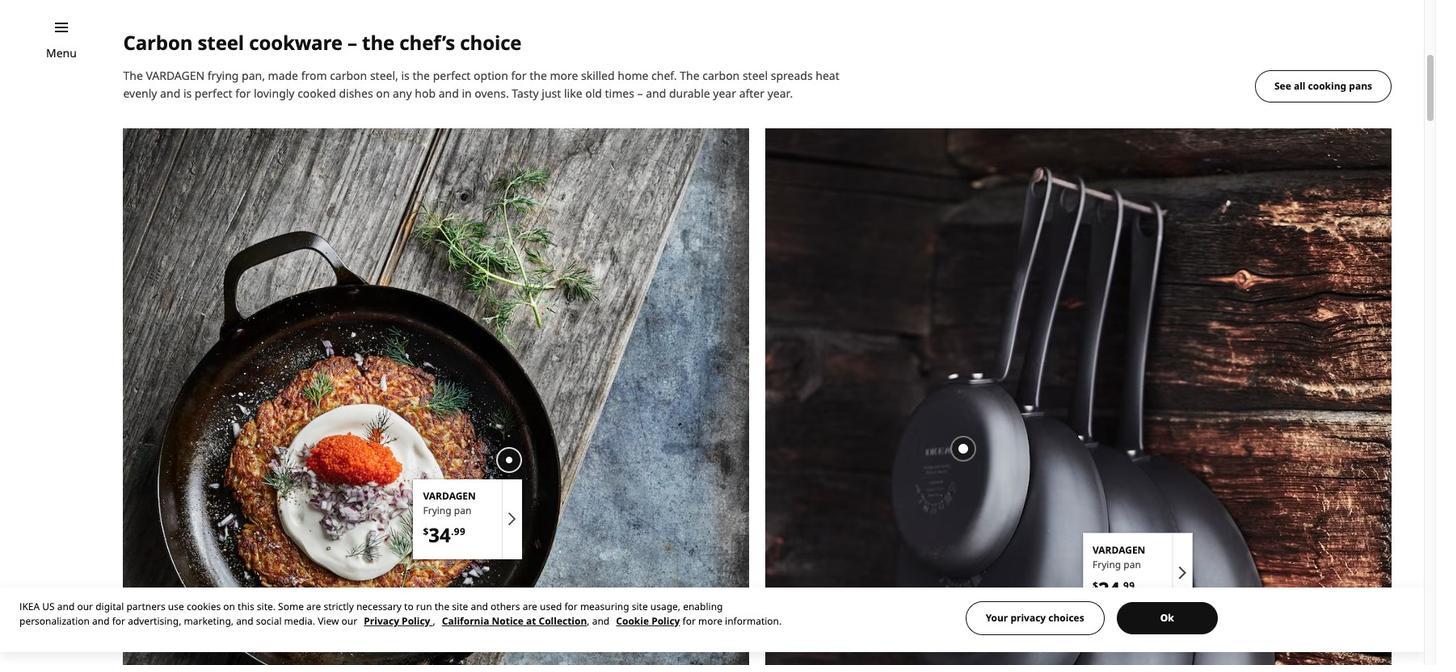 Task type: describe. For each thing, give the bounding box(es) containing it.
home
[[618, 68, 648, 83]]

on inside ikea us and our digital partners use cookies on this site. some are strictly necessary to run the site and others are used for measuring site usage, enabling personalization and for advertising, marketing, and social media. view our
[[223, 600, 235, 614]]

your privacy choices button
[[965, 602, 1104, 636]]

made
[[268, 68, 298, 83]]

1 the from the left
[[123, 68, 143, 83]]

california
[[442, 615, 489, 629]]

information.
[[725, 615, 782, 629]]

99 for 24
[[1123, 579, 1135, 593]]

ovens.
[[475, 86, 509, 101]]

2 carbon from the left
[[702, 68, 740, 83]]

social
[[256, 615, 282, 629]]

for up 'tasty' at top
[[511, 68, 527, 83]]

1 vertical spatial more
[[698, 615, 722, 629]]

menu button
[[46, 44, 77, 62]]

choices
[[1048, 612, 1084, 626]]

2 policy from the left
[[651, 615, 680, 629]]

in
[[462, 86, 472, 101]]

tasty
[[512, 86, 539, 101]]

for down enabling
[[683, 615, 696, 629]]

0 horizontal spatial perfect
[[195, 86, 232, 101]]

carbon
[[123, 29, 193, 56]]

cookie
[[616, 615, 649, 629]]

frying for 34
[[423, 504, 451, 518]]

more inside the vardagen frying pan, made from carbon steel, is the perfect option for the more skilled home chef. the carbon steel spreads heat evenly and is perfect for lovingly cooked dishes on any hob and in ovens. tasty just like old times – and durable year after year.
[[550, 68, 578, 83]]

vardagen frying pan $ 24 . 99
[[1093, 544, 1145, 603]]

skilled
[[581, 68, 615, 83]]

durable
[[669, 86, 710, 101]]

2 , from the left
[[587, 615, 590, 629]]

strictly
[[324, 600, 354, 614]]

digital
[[96, 600, 124, 614]]

cookie policy link
[[616, 615, 680, 629]]

pan for 24
[[1124, 558, 1141, 572]]

used
[[540, 600, 562, 614]]

from
[[301, 68, 327, 83]]

evenly
[[123, 86, 157, 101]]

and down chef.
[[646, 86, 666, 101]]

times
[[605, 86, 634, 101]]

site.
[[257, 600, 276, 614]]

enabling
[[683, 600, 723, 614]]

2 the from the left
[[680, 68, 699, 83]]

privacy
[[364, 615, 399, 629]]

1 vertical spatial our
[[341, 615, 357, 629]]

vardagen inside the vardagen frying pan, made from carbon steel, is the perfect option for the more skilled home chef. the carbon steel spreads heat evenly and is perfect for lovingly cooked dishes on any hob and in ovens. tasty just like old times – and durable year after year.
[[146, 68, 205, 83]]

this
[[238, 600, 254, 614]]

cooked
[[298, 86, 336, 101]]

spreads
[[771, 68, 813, 83]]

to
[[404, 600, 414, 614]]

chef.
[[651, 68, 677, 83]]

and down this
[[236, 615, 253, 629]]

necessary
[[356, 600, 402, 614]]

$ for 24
[[1093, 579, 1098, 593]]

the vardagen frying pan, made from carbon steel, is the perfect option for the more skilled home chef. the carbon steel spreads heat evenly and is perfect for lovingly cooked dishes on any hob and in ovens. tasty just like old times – and durable year after year.
[[123, 68, 839, 101]]

cookware
[[249, 29, 343, 56]]

for down digital
[[112, 615, 125, 629]]

2 are from the left
[[523, 600, 537, 614]]

. for 24
[[1120, 579, 1123, 593]]

all
[[1294, 79, 1306, 93]]

year
[[713, 86, 736, 101]]

ok
[[1160, 612, 1174, 626]]

frying for 24
[[1093, 558, 1121, 572]]

1 policy from the left
[[402, 615, 430, 629]]

frying
[[208, 68, 239, 83]]

34
[[429, 522, 451, 549]]

privacy
[[1011, 612, 1046, 626]]

us
[[42, 600, 55, 614]]

cooking
[[1308, 79, 1347, 93]]

use
[[168, 600, 184, 614]]

dishes
[[339, 86, 373, 101]]

year.
[[767, 86, 793, 101]]

steel inside the vardagen frying pan, made from carbon steel, is the perfect option for the more skilled home chef. the carbon steel spreads heat evenly and is perfect for lovingly cooked dishes on any hob and in ovens. tasty just like old times – and durable year after year.
[[743, 68, 768, 83]]

marketing,
[[184, 615, 234, 629]]

pan,
[[242, 68, 265, 83]]

at
[[526, 615, 536, 629]]

a rustic wooden table, a vardagen carbon steel frying pan with rösti and herbs, a lemon wedge, a fork and a knife. image
[[123, 129, 749, 666]]

heat
[[816, 68, 839, 83]]

privacy policy link
[[364, 615, 433, 629]]

like
[[564, 86, 582, 101]]



Task type: locate. For each thing, give the bounding box(es) containing it.
1 vertical spatial pan
[[1124, 558, 1141, 572]]

, left california
[[433, 615, 435, 629]]

0 horizontal spatial pan
[[454, 504, 471, 518]]

your privacy choices
[[986, 612, 1084, 626]]

1 horizontal spatial our
[[341, 615, 357, 629]]

policy down usage,
[[651, 615, 680, 629]]

1 horizontal spatial steel
[[743, 68, 768, 83]]

products shown on image element for four vardagen frying pans in different sizes, hanging from a nail on a rustic wooden wall. image
[[1083, 534, 1192, 613]]

steel up after
[[743, 68, 768, 83]]

for
[[511, 68, 527, 83], [235, 86, 251, 101], [564, 600, 578, 614], [112, 615, 125, 629], [683, 615, 696, 629]]

california notice at collection link
[[442, 615, 587, 629]]

our left digital
[[77, 600, 93, 614]]

four vardagen frying pans in different sizes, hanging from a nail on a rustic wooden wall. image
[[766, 129, 1392, 666]]

on inside the vardagen frying pan, made from carbon steel, is the perfect option for the more skilled home chef. the carbon steel spreads heat evenly and is perfect for lovingly cooked dishes on any hob and in ovens. tasty just like old times – and durable year after year.
[[376, 86, 390, 101]]

1 vertical spatial $
[[1093, 579, 1098, 593]]

0 vertical spatial on
[[376, 86, 390, 101]]

1 horizontal spatial perfect
[[433, 68, 471, 83]]

and right us
[[57, 600, 75, 614]]

0 horizontal spatial ,
[[433, 615, 435, 629]]

1 vertical spatial steel
[[743, 68, 768, 83]]

see all cooking pans button
[[1255, 70, 1392, 103]]

choice
[[460, 29, 522, 56]]

view
[[318, 615, 339, 629]]

0 vertical spatial perfect
[[433, 68, 471, 83]]

0 horizontal spatial vardagen
[[146, 68, 205, 83]]

vardagen up 34
[[423, 490, 476, 504]]

. inside vardagen frying pan $ 34 . 99
[[451, 526, 454, 539]]

more down enabling
[[698, 615, 722, 629]]

is
[[401, 68, 410, 83], [183, 86, 192, 101]]

and right evenly
[[160, 86, 180, 101]]

1 vertical spatial on
[[223, 600, 235, 614]]

pans
[[1349, 79, 1372, 93]]

perfect down frying
[[195, 86, 232, 101]]

ikea
[[19, 600, 40, 614]]

vardagen down carbon
[[146, 68, 205, 83]]

site up california
[[452, 600, 468, 614]]

the right run
[[435, 600, 450, 614]]

1 carbon from the left
[[330, 68, 367, 83]]

run
[[416, 600, 432, 614]]

vardagen for 34
[[423, 490, 476, 504]]

1 horizontal spatial $
[[1093, 579, 1098, 593]]

0 vertical spatial –
[[348, 29, 357, 56]]

perfect
[[433, 68, 471, 83], [195, 86, 232, 101]]

and up california
[[471, 600, 488, 614]]

,
[[433, 615, 435, 629], [587, 615, 590, 629]]

1 horizontal spatial frying
[[1093, 558, 1121, 572]]

are up media.
[[306, 600, 321, 614]]

$ for 34
[[423, 526, 429, 539]]

99
[[454, 526, 465, 539], [1123, 579, 1135, 593]]

your
[[986, 612, 1008, 626]]

2 vertical spatial vardagen
[[1093, 544, 1145, 557]]

0 horizontal spatial is
[[183, 86, 192, 101]]

pan inside vardagen frying pan $ 34 . 99
[[454, 504, 471, 518]]

1 horizontal spatial 99
[[1123, 579, 1135, 593]]

ok button
[[1117, 603, 1218, 635]]

perfect up 'in'
[[433, 68, 471, 83]]

0 horizontal spatial more
[[550, 68, 578, 83]]

carbon
[[330, 68, 367, 83], [702, 68, 740, 83]]

1 horizontal spatial the
[[680, 68, 699, 83]]

1 vertical spatial –
[[637, 86, 643, 101]]

– down home
[[637, 86, 643, 101]]

frying up 34
[[423, 504, 451, 518]]

0 horizontal spatial –
[[348, 29, 357, 56]]

for down the pan,
[[235, 86, 251, 101]]

steel up frying
[[198, 29, 244, 56]]

0 horizontal spatial policy
[[402, 615, 430, 629]]

0 horizontal spatial on
[[223, 600, 235, 614]]

usage,
[[650, 600, 681, 614]]

0 vertical spatial frying
[[423, 504, 451, 518]]

0 horizontal spatial site
[[452, 600, 468, 614]]

ikea us and our digital partners use cookies on this site. some are strictly necessary to run the site and others are used for measuring site usage, enabling personalization and for advertising, marketing, and social media. view our
[[19, 600, 723, 629]]

0 horizontal spatial $
[[423, 526, 429, 539]]

1 are from the left
[[306, 600, 321, 614]]

collection
[[539, 615, 587, 629]]

0 vertical spatial 99
[[454, 526, 465, 539]]

0 vertical spatial .
[[451, 526, 454, 539]]

0 horizontal spatial carbon
[[330, 68, 367, 83]]

chef's
[[399, 29, 455, 56]]

0 horizontal spatial our
[[77, 600, 93, 614]]

just
[[542, 86, 561, 101]]

0 vertical spatial $
[[423, 526, 429, 539]]

some
[[278, 600, 304, 614]]

products shown on image element containing 24
[[1083, 534, 1192, 613]]

vardagen
[[146, 68, 205, 83], [423, 490, 476, 504], [1093, 544, 1145, 557]]

24
[[1098, 576, 1120, 603]]

$ up your privacy choices 'button'
[[1093, 579, 1098, 593]]

and
[[160, 86, 180, 101], [439, 86, 459, 101], [646, 86, 666, 101], [57, 600, 75, 614], [471, 600, 488, 614], [92, 615, 110, 629], [236, 615, 253, 629], [592, 615, 610, 629]]

–
[[348, 29, 357, 56], [637, 86, 643, 101]]

1 horizontal spatial –
[[637, 86, 643, 101]]

1 site from the left
[[452, 600, 468, 614]]

are
[[306, 600, 321, 614], [523, 600, 537, 614]]

see all cooking pans
[[1274, 79, 1372, 93]]

1 horizontal spatial policy
[[651, 615, 680, 629]]

frying inside vardagen frying pan $ 34 . 99
[[423, 504, 451, 518]]

others
[[491, 600, 520, 614]]

– up "dishes"
[[348, 29, 357, 56]]

on
[[376, 86, 390, 101], [223, 600, 235, 614]]

frying inside vardagen frying pan $ 24 . 99
[[1093, 558, 1121, 572]]

1 horizontal spatial pan
[[1124, 558, 1141, 572]]

. for 34
[[451, 526, 454, 539]]

and down measuring
[[592, 615, 610, 629]]

99 inside vardagen frying pan $ 34 . 99
[[454, 526, 465, 539]]

carbon up "dishes"
[[330, 68, 367, 83]]

0 horizontal spatial 99
[[454, 526, 465, 539]]

products shown on image element
[[413, 480, 522, 560], [1083, 534, 1192, 613]]

1 vertical spatial is
[[183, 86, 192, 101]]

1 horizontal spatial are
[[523, 600, 537, 614]]

1 vertical spatial vardagen
[[423, 490, 476, 504]]

privacy policy , california notice at collection , and cookie policy for more information.
[[364, 615, 782, 629]]

vardagen for 24
[[1093, 544, 1145, 557]]

99 right 34
[[454, 526, 465, 539]]

1 horizontal spatial products shown on image element
[[1083, 534, 1192, 613]]

media.
[[284, 615, 315, 629]]

0 vertical spatial steel
[[198, 29, 244, 56]]

99 for 34
[[454, 526, 465, 539]]

1 vertical spatial frying
[[1093, 558, 1121, 572]]

advertising,
[[128, 615, 181, 629]]

. inside vardagen frying pan $ 24 . 99
[[1120, 579, 1123, 593]]

are up at
[[523, 600, 537, 614]]

the up durable at the top left of page
[[680, 68, 699, 83]]

99 inside vardagen frying pan $ 24 . 99
[[1123, 579, 1135, 593]]

steel,
[[370, 68, 398, 83]]

on left this
[[223, 600, 235, 614]]

our
[[77, 600, 93, 614], [341, 615, 357, 629]]

the up hob
[[412, 68, 430, 83]]

0 horizontal spatial are
[[306, 600, 321, 614]]

policy down to
[[402, 615, 430, 629]]

is right evenly
[[183, 86, 192, 101]]

see
[[1274, 79, 1291, 93]]

frying
[[423, 504, 451, 518], [1093, 558, 1121, 572]]

vardagen frying pan $ 34 . 99
[[423, 490, 476, 549]]

0 horizontal spatial the
[[123, 68, 143, 83]]

$ inside vardagen frying pan $ 34 . 99
[[423, 526, 429, 539]]

the inside ikea us and our digital partners use cookies on this site. some are strictly necessary to run the site and others are used for measuring site usage, enabling personalization and for advertising, marketing, and social media. view our
[[435, 600, 450, 614]]

frying up 24
[[1093, 558, 1121, 572]]

policy
[[402, 615, 430, 629], [651, 615, 680, 629]]

is up any on the top left of the page
[[401, 68, 410, 83]]

the up evenly
[[123, 68, 143, 83]]

0 vertical spatial vardagen
[[146, 68, 205, 83]]

site
[[452, 600, 468, 614], [632, 600, 648, 614]]

0 vertical spatial is
[[401, 68, 410, 83]]

notice
[[492, 615, 524, 629]]

option
[[474, 68, 508, 83]]

lovingly
[[254, 86, 295, 101]]

for up privacy policy , california notice at collection , and cookie policy for more information.
[[564, 600, 578, 614]]

1 , from the left
[[433, 615, 435, 629]]

1 horizontal spatial .
[[1120, 579, 1123, 593]]

0 vertical spatial more
[[550, 68, 578, 83]]

1 vertical spatial .
[[1120, 579, 1123, 593]]

$
[[423, 526, 429, 539], [1093, 579, 1098, 593]]

and left 'in'
[[439, 86, 459, 101]]

more up like
[[550, 68, 578, 83]]

0 vertical spatial our
[[77, 600, 93, 614]]

our down strictly
[[341, 615, 357, 629]]

$ up run
[[423, 526, 429, 539]]

1 vertical spatial 99
[[1123, 579, 1135, 593]]

0 horizontal spatial .
[[451, 526, 454, 539]]

products shown on image element for a rustic wooden table, a vardagen carbon steel frying pan with rösti and herbs, a lemon wedge, a fork and a knife. image
[[413, 480, 522, 560]]

$ inside vardagen frying pan $ 24 . 99
[[1093, 579, 1098, 593]]

1 vertical spatial perfect
[[195, 86, 232, 101]]

carbon steel cookware – the chef's choice
[[123, 29, 522, 56]]

products shown on image element containing 34
[[413, 480, 522, 560]]

0 horizontal spatial steel
[[198, 29, 244, 56]]

0 vertical spatial pan
[[454, 504, 471, 518]]

1 horizontal spatial carbon
[[702, 68, 740, 83]]

hob
[[415, 86, 436, 101]]

– inside the vardagen frying pan, made from carbon steel, is the perfect option for the more skilled home chef. the carbon steel spreads heat evenly and is perfect for lovingly cooked dishes on any hob and in ovens. tasty just like old times – and durable year after year.
[[637, 86, 643, 101]]

0 horizontal spatial products shown on image element
[[413, 480, 522, 560]]

carbon up "year" on the top of the page
[[702, 68, 740, 83]]

site up "cookie"
[[632, 600, 648, 614]]

1 horizontal spatial more
[[698, 615, 722, 629]]

1 horizontal spatial vardagen
[[423, 490, 476, 504]]

after
[[739, 86, 765, 101]]

1 horizontal spatial ,
[[587, 615, 590, 629]]

pan inside vardagen frying pan $ 24 . 99
[[1124, 558, 1141, 572]]

vardagen up 24
[[1093, 544, 1145, 557]]

measuring
[[580, 600, 629, 614]]

the up 'tasty' at top
[[530, 68, 547, 83]]

partners
[[126, 600, 165, 614]]

menu
[[46, 45, 77, 61]]

2 horizontal spatial vardagen
[[1093, 544, 1145, 557]]

1 horizontal spatial on
[[376, 86, 390, 101]]

any
[[393, 86, 412, 101]]

the up steel,
[[362, 29, 395, 56]]

personalization
[[19, 615, 90, 629]]

more
[[550, 68, 578, 83], [698, 615, 722, 629]]

pan
[[454, 504, 471, 518], [1124, 558, 1141, 572]]

1 horizontal spatial site
[[632, 600, 648, 614]]

the
[[123, 68, 143, 83], [680, 68, 699, 83]]

on down steel,
[[376, 86, 390, 101]]

2 site from the left
[[632, 600, 648, 614]]

, down measuring
[[587, 615, 590, 629]]

pan for 34
[[454, 504, 471, 518]]

cookies
[[187, 600, 221, 614]]

and down digital
[[92, 615, 110, 629]]

1 horizontal spatial is
[[401, 68, 410, 83]]

99 right 24
[[1123, 579, 1135, 593]]

0 horizontal spatial frying
[[423, 504, 451, 518]]

old
[[585, 86, 602, 101]]



Task type: vqa. For each thing, say whether or not it's contained in the screenshot.
the rightmost based
no



